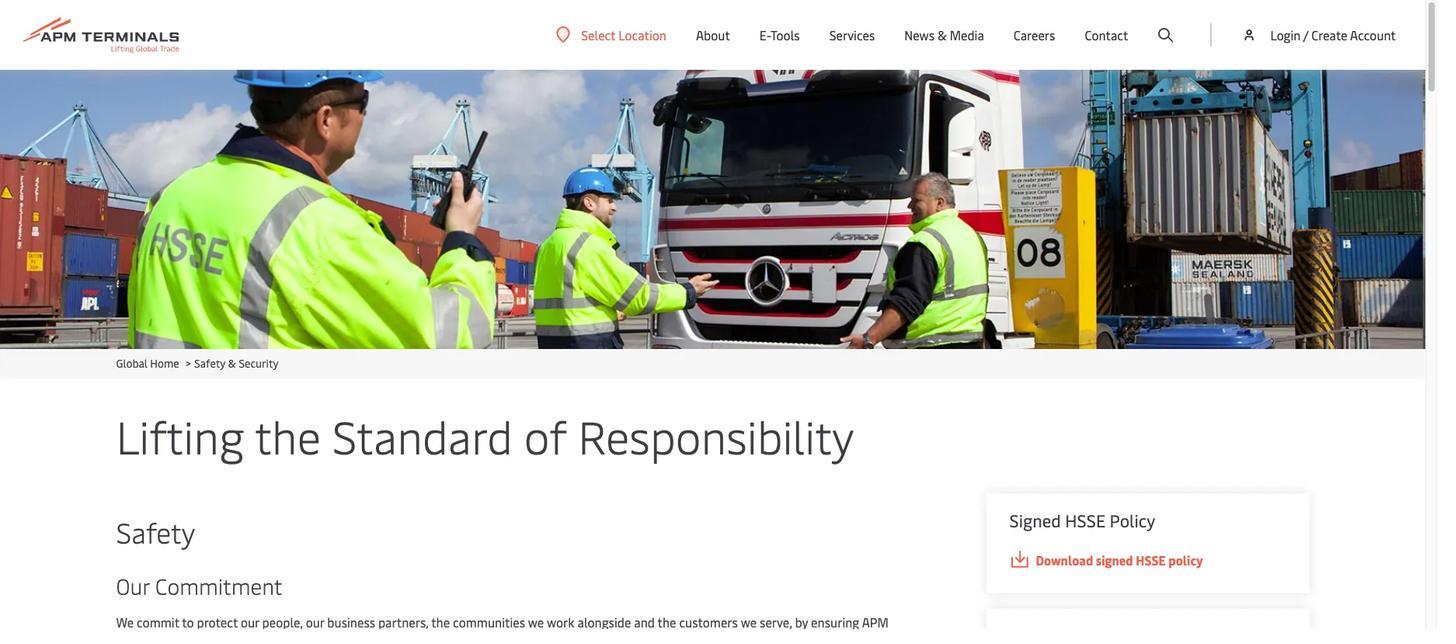 Task type: vqa. For each thing, say whether or not it's contained in the screenshot.
the leftmost on
no



Task type: describe. For each thing, give the bounding box(es) containing it.
1 horizontal spatial hsse
[[1136, 552, 1166, 569]]

services button
[[829, 0, 875, 70]]

create
[[1311, 26, 1347, 43]]

select
[[581, 26, 615, 43]]

security
[[239, 357, 279, 371]]

login
[[1270, 26, 1301, 43]]

services
[[829, 26, 875, 43]]

global
[[116, 357, 147, 371]]

about button
[[696, 0, 730, 70]]

news & media button
[[904, 0, 984, 70]]

signed hsse policy
[[1009, 510, 1155, 533]]

of
[[524, 405, 567, 467]]

policy
[[1168, 552, 1203, 569]]

contact
[[1085, 26, 1128, 43]]

standard
[[332, 405, 513, 467]]

safety2 image
[[0, 70, 1425, 350]]

our
[[116, 572, 150, 601]]

0 vertical spatial safety
[[194, 357, 225, 371]]

signed
[[1009, 510, 1061, 533]]

>
[[186, 357, 191, 371]]

& inside popup button
[[938, 26, 947, 43]]

1 vertical spatial safety
[[116, 513, 195, 552]]

account
[[1350, 26, 1396, 43]]

contact button
[[1085, 0, 1128, 70]]

news & media
[[904, 26, 984, 43]]

about
[[696, 26, 730, 43]]

lifting the standard of responsibility
[[116, 405, 854, 467]]

download signed hsse policy
[[1036, 552, 1203, 569]]

careers button
[[1014, 0, 1055, 70]]

commitment
[[155, 572, 282, 601]]



Task type: locate. For each thing, give the bounding box(es) containing it.
& left security at left
[[228, 357, 236, 371]]

hsse up download
[[1065, 510, 1106, 533]]

&
[[938, 26, 947, 43], [228, 357, 236, 371]]

careers
[[1014, 26, 1055, 43]]

select location button
[[556, 26, 666, 43]]

hsse left policy
[[1136, 552, 1166, 569]]

e-
[[760, 26, 771, 43]]

home
[[150, 357, 179, 371]]

e-tools button
[[760, 0, 800, 70]]

login / create account link
[[1242, 0, 1396, 70]]

our commitment
[[116, 572, 282, 601]]

global home > safety & security
[[116, 357, 279, 371]]

e-tools
[[760, 26, 800, 43]]

media
[[950, 26, 984, 43]]

0 vertical spatial &
[[938, 26, 947, 43]]

/
[[1303, 26, 1308, 43]]

news
[[904, 26, 934, 43]]

lifting
[[116, 405, 244, 467]]

download
[[1036, 552, 1093, 569]]

1 horizontal spatial &
[[938, 26, 947, 43]]

hsse
[[1065, 510, 1106, 533], [1136, 552, 1166, 569]]

signed
[[1096, 552, 1133, 569]]

download signed hsse policy link
[[1009, 552, 1286, 571]]

tools
[[771, 26, 800, 43]]

safety right >
[[194, 357, 225, 371]]

& right news
[[938, 26, 947, 43]]

responsibility
[[578, 405, 854, 467]]

policy
[[1110, 510, 1155, 533]]

0 horizontal spatial hsse
[[1065, 510, 1106, 533]]

global home link
[[116, 357, 179, 371]]

location
[[618, 26, 666, 43]]

1 vertical spatial hsse
[[1136, 552, 1166, 569]]

safety
[[194, 357, 225, 371], [116, 513, 195, 552]]

safety up our
[[116, 513, 195, 552]]

select location
[[581, 26, 666, 43]]

the
[[255, 405, 321, 467]]

0 vertical spatial hsse
[[1065, 510, 1106, 533]]

login / create account
[[1270, 26, 1396, 43]]

1 vertical spatial &
[[228, 357, 236, 371]]

0 horizontal spatial &
[[228, 357, 236, 371]]



